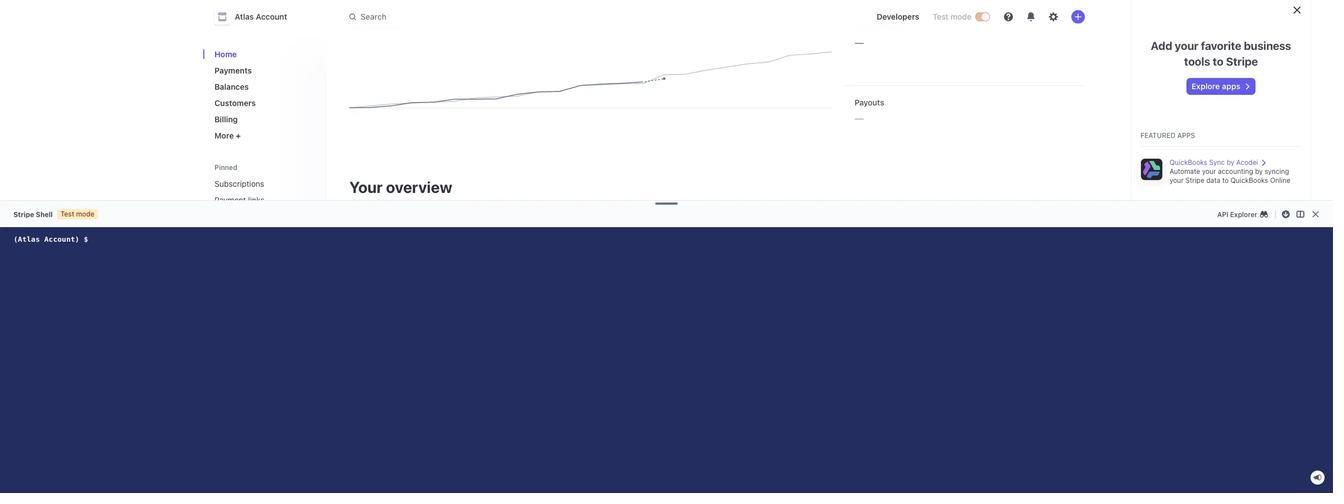 Task type: locate. For each thing, give the bounding box(es) containing it.
your for eliminate
[[1201, 217, 1215, 225]]

1 vertical spatial to
[[1223, 176, 1229, 185]]

quickbooks down accounting
[[1231, 176, 1269, 185]]

0 horizontal spatial mode
[[76, 210, 94, 219]]

balances
[[215, 82, 249, 92]]

atlas
[[235, 12, 254, 21]]

1 vertical spatial test
[[61, 210, 74, 219]]

0 vertical spatial to
[[1213, 55, 1224, 68]]

test mode
[[933, 12, 972, 21], [61, 210, 94, 219]]

stripe for your
[[1186, 176, 1205, 185]]

0 vertical spatial quickbooks
[[1170, 158, 1208, 167]]

billing
[[215, 115, 238, 124]]

3 row from the top
[[349, 331, 565, 356]]

chargeblast image
[[1141, 208, 1163, 230]]

your down automate
[[1170, 176, 1184, 185]]

quickbooks inside automate your accounting by syncing your stripe data to quickbooks online
[[1231, 176, 1269, 185]]

add your favorite business tools to stripe
[[1151, 39, 1292, 68]]

0 vertical spatial stripe
[[1226, 55, 1258, 68]]

stripe down favorite at right top
[[1226, 55, 1258, 68]]

usd balance —
[[855, 22, 903, 49]]

mode left help image
[[951, 12, 972, 21]]

mode up $ at the top
[[76, 210, 94, 219]]

stripe left shell
[[13, 210, 34, 219]]

quickbooks
[[1170, 158, 1208, 167], [1231, 176, 1269, 185]]

eliminate your chargebacks link
[[1141, 208, 1257, 246]]

0 vertical spatial test
[[933, 12, 949, 21]]

your up data
[[1203, 167, 1217, 176]]

— down usd
[[855, 36, 864, 49]]

exemptax image
[[1141, 257, 1163, 280]]

payment links link
[[210, 191, 318, 210]]

gross volume
[[349, 22, 400, 31]]

0 horizontal spatial test mode
[[61, 210, 94, 219]]

1 vertical spatial quickbooks
[[1231, 176, 1269, 185]]

0 vertical spatial —
[[855, 36, 864, 49]]

1 horizontal spatial by
[[1256, 167, 1263, 176]]

stripe for to
[[1226, 55, 1258, 68]]

by down the acodei
[[1256, 167, 1263, 176]]

business
[[1244, 39, 1292, 52]]

2 — from the top
[[855, 112, 864, 125]]

your inside "add your favorite business tools to stripe"
[[1175, 39, 1199, 52]]

accounting
[[1218, 167, 1254, 176]]

your left 'api'
[[1201, 217, 1215, 225]]

syncing
[[1265, 167, 1290, 176]]

payments
[[215, 66, 252, 75]]

0 horizontal spatial quickbooks
[[1170, 158, 1208, 167]]

quickbooks sync by acodei
[[1170, 158, 1259, 167]]

explore apps link
[[1188, 79, 1255, 94]]

test right "developers"
[[933, 12, 949, 21]]

balances link
[[210, 78, 318, 96]]

trust swiftly image
[[1141, 356, 1163, 379]]

0 vertical spatial test mode
[[933, 12, 972, 21]]

more +
[[215, 131, 241, 140]]

Search text field
[[343, 6, 659, 27]]

test mode right "developers"
[[933, 12, 972, 21]]

+
[[236, 131, 241, 140]]

quickbooks up automate
[[1170, 158, 1208, 167]]

0 vertical spatial mode
[[951, 12, 972, 21]]

1 — from the top
[[855, 36, 864, 49]]

payments link
[[210, 61, 318, 80]]

home link
[[210, 45, 318, 63]]

—
[[855, 36, 864, 49], [855, 112, 864, 125]]

0 horizontal spatial stripe
[[13, 210, 34, 219]]

to right data
[[1223, 176, 1229, 185]]

1 horizontal spatial quickbooks
[[1231, 176, 1269, 185]]

online
[[1271, 176, 1291, 185]]

automate
[[1170, 167, 1201, 176]]

customers link
[[210, 94, 318, 112]]

by up accounting
[[1227, 158, 1235, 167]]

your
[[1175, 39, 1199, 52], [1203, 167, 1217, 176], [1170, 176, 1184, 185], [1201, 217, 1215, 225]]

1 horizontal spatial test mode
[[933, 12, 972, 21]]

2 vertical spatial stripe
[[13, 210, 34, 219]]

to down favorite at right top
[[1213, 55, 1224, 68]]

account)
[[44, 235, 79, 244]]

featured apps
[[1141, 131, 1196, 140]]

(atlas
[[13, 235, 40, 244]]

2 horizontal spatial stripe
[[1226, 55, 1258, 68]]

1 vertical spatial stripe
[[1186, 176, 1205, 185]]

— inside the payouts —
[[855, 112, 864, 125]]

by
[[1227, 158, 1235, 167], [1256, 167, 1263, 176]]

to
[[1213, 55, 1224, 68], [1223, 176, 1229, 185]]

balance
[[874, 22, 903, 31]]

your for add
[[1175, 39, 1199, 52]]

more
[[215, 131, 234, 140]]

payouts —
[[855, 98, 885, 125]]

1 horizontal spatial mode
[[951, 12, 972, 21]]

row
[[349, 281, 565, 306], [349, 306, 565, 331], [349, 331, 565, 356], [349, 356, 565, 380], [349, 380, 565, 405]]

payment links
[[215, 195, 265, 205]]

stripe inside automate your accounting by syncing your stripe data to quickbooks online
[[1186, 176, 1205, 185]]

1 vertical spatial —
[[855, 112, 864, 125]]

pinned element
[[210, 175, 318, 210]]

0 vertical spatial by
[[1227, 158, 1235, 167]]

explorer
[[1231, 210, 1258, 219]]

test mode up $ at the top
[[61, 210, 94, 219]]

test right shell
[[61, 210, 74, 219]]

5 row from the top
[[349, 380, 565, 405]]

apps
[[1178, 131, 1196, 140]]

stripe inside "add your favorite business tools to stripe"
[[1226, 55, 1258, 68]]

pinned navigation links element
[[210, 158, 320, 210]]

add
[[1151, 39, 1173, 52]]

0 horizontal spatial test
[[61, 210, 74, 219]]

stripe
[[1226, 55, 1258, 68], [1186, 176, 1205, 185], [13, 210, 34, 219]]

— down payouts
[[855, 112, 864, 125]]

figure
[[349, 52, 832, 108], [349, 52, 832, 108]]

1 horizontal spatial stripe
[[1186, 176, 1205, 185]]

account
[[256, 12, 287, 21]]

shell
[[36, 210, 53, 219]]

mode
[[951, 12, 972, 21], [76, 210, 94, 219]]

1 vertical spatial by
[[1256, 167, 1263, 176]]

Stripe CLI text field
[[0, 228, 1334, 494]]

favorite
[[1201, 39, 1242, 52]]

stripe down automate
[[1186, 176, 1205, 185]]

test
[[933, 12, 949, 21], [61, 210, 74, 219]]

stripe shell
[[13, 210, 53, 219]]

explore
[[1192, 81, 1220, 91]]

api
[[1218, 210, 1229, 219]]

1 horizontal spatial test
[[933, 12, 949, 21]]

your up "tools"
[[1175, 39, 1199, 52]]



Task type: vqa. For each thing, say whether or not it's contained in the screenshot.
Reports link
no



Task type: describe. For each thing, give the bounding box(es) containing it.
usd
[[855, 22, 871, 31]]

customers
[[215, 98, 256, 108]]

by inside automate your accounting by syncing your stripe data to quickbooks online
[[1256, 167, 1263, 176]]

developers
[[877, 12, 920, 21]]

your
[[349, 178, 383, 197]]

to inside "add your favorite business tools to stripe"
[[1213, 55, 1224, 68]]

(atlas account) $ tab panel
[[0, 228, 1334, 494]]

volume
[[373, 22, 400, 31]]

search
[[361, 12, 387, 21]]

gross
[[349, 22, 371, 31]]

acodei
[[1237, 158, 1259, 167]]

chargebacks
[[1217, 217, 1257, 225]]

billing link
[[210, 110, 318, 129]]

$
[[84, 235, 88, 244]]

api explorer button
[[1213, 205, 1273, 223]]

to inside automate your accounting by syncing your stripe data to quickbooks online
[[1223, 176, 1229, 185]]

0 horizontal spatial by
[[1227, 158, 1235, 167]]

— inside usd balance —
[[855, 36, 864, 49]]

4 row from the top
[[349, 356, 565, 380]]

payments grid
[[349, 281, 565, 405]]

recent
[[215, 228, 238, 236]]

eliminate your chargebacks
[[1170, 217, 1257, 225]]

eliminate
[[1170, 217, 1199, 225]]

settings image
[[1049, 12, 1058, 21]]

subscriptions
[[215, 179, 264, 189]]

2 row from the top
[[349, 306, 565, 331]]

atlas account button
[[215, 9, 299, 25]]

overview
[[386, 178, 453, 197]]

help image
[[1004, 12, 1013, 21]]

featured
[[1141, 131, 1176, 140]]

apps
[[1222, 81, 1241, 91]]

developers link
[[873, 8, 924, 26]]

core navigation links element
[[210, 45, 318, 145]]

payment
[[215, 195, 246, 205]]

Search search field
[[343, 6, 659, 27]]

subscriptions link
[[210, 175, 318, 193]]

links
[[248, 195, 265, 205]]

tools
[[1185, 55, 1211, 68]]

your overview
[[349, 178, 453, 197]]

atlas account
[[235, 12, 287, 21]]

your for automate
[[1203, 167, 1217, 176]]

pinned
[[215, 163, 237, 172]]

data
[[1207, 176, 1221, 185]]

(atlas account) $
[[13, 235, 88, 244]]

quickbooks sync by acodei image
[[1141, 158, 1163, 181]]

1 vertical spatial mode
[[76, 210, 94, 219]]

sync
[[1210, 158, 1225, 167]]

home
[[215, 49, 237, 59]]

automate your accounting by syncing your stripe data to quickbooks online
[[1170, 167, 1291, 185]]

payouts
[[855, 98, 885, 107]]

api explorer
[[1218, 210, 1258, 219]]

1 row from the top
[[349, 281, 565, 306]]

explore apps
[[1192, 81, 1241, 91]]

invoice uploader image
[[1141, 307, 1163, 329]]

1 vertical spatial test mode
[[61, 210, 94, 219]]



